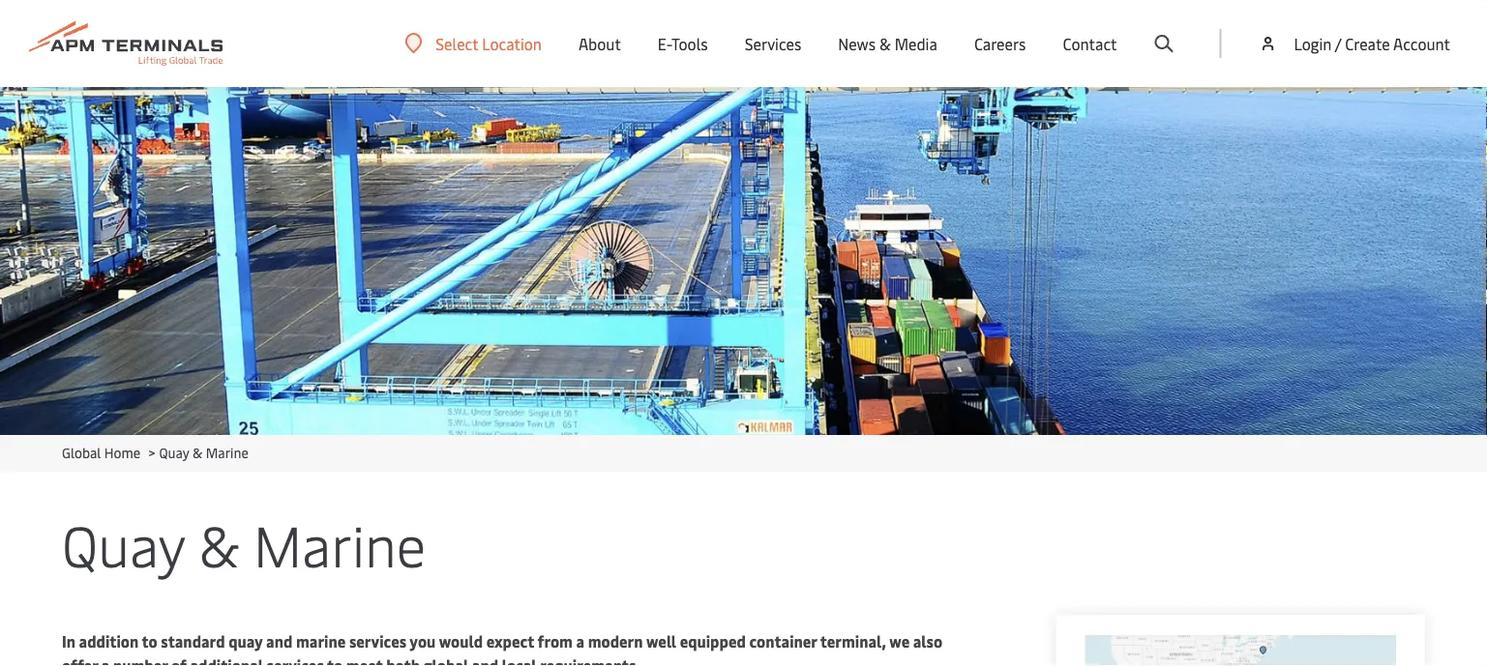 Task type: vqa. For each thing, say whether or not it's contained in the screenshot.
Careers dropdown button
yes



Task type: describe. For each thing, give the bounding box(es) containing it.
requirements.
[[540, 656, 640, 667]]

select
[[436, 33, 478, 54]]

about button
[[579, 0, 621, 87]]

careers
[[975, 33, 1026, 54]]

you
[[410, 632, 436, 652]]

meet
[[346, 656, 383, 667]]

global home link
[[62, 444, 140, 462]]

account
[[1394, 33, 1451, 54]]

global home > quay & marine
[[62, 444, 249, 462]]

would
[[439, 632, 483, 652]]

& for news
[[880, 33, 891, 54]]

media
[[895, 33, 938, 54]]

global
[[62, 444, 101, 462]]

login
[[1295, 33, 1332, 54]]

quay & marine
[[62, 506, 426, 582]]

contact button
[[1063, 0, 1117, 87]]

marine
[[296, 632, 346, 652]]

1 horizontal spatial and
[[472, 656, 499, 667]]

0 horizontal spatial services
[[267, 656, 324, 667]]

1 horizontal spatial services
[[349, 632, 407, 652]]

modern
[[588, 632, 643, 652]]

also
[[914, 632, 943, 652]]

0 vertical spatial a
[[576, 632, 585, 652]]

in
[[62, 632, 76, 652]]

1 horizontal spatial marine
[[254, 506, 426, 582]]

e-tools
[[658, 33, 708, 54]]

of
[[171, 656, 187, 667]]

services
[[745, 33, 802, 54]]

in addition to standard quay and marine services you would expect from a modern well equipped container terminal, we also offer a number of additional services to meet both global and local requirements.
[[62, 632, 943, 667]]

local
[[502, 656, 537, 667]]

home
[[104, 444, 140, 462]]

both
[[386, 656, 420, 667]]

login / create account
[[1295, 33, 1451, 54]]

e-
[[658, 33, 672, 54]]



Task type: locate. For each thing, give the bounding box(es) containing it.
services
[[349, 632, 407, 652], [267, 656, 324, 667]]

terminal,
[[821, 632, 887, 652]]

quay
[[229, 632, 263, 652]]

e-tools button
[[658, 0, 708, 87]]

about
[[579, 33, 621, 54]]

quay right >
[[159, 444, 189, 462]]

to up number
[[142, 632, 157, 652]]

& inside "dropdown button"
[[880, 33, 891, 54]]

0 vertical spatial quay
[[159, 444, 189, 462]]

container
[[750, 632, 817, 652]]

0 vertical spatial services
[[349, 632, 407, 652]]

contact
[[1063, 33, 1117, 54]]

services button
[[745, 0, 802, 87]]

and down would
[[472, 656, 499, 667]]

to down marine
[[327, 656, 343, 667]]

well
[[647, 632, 677, 652]]

a
[[576, 632, 585, 652], [101, 656, 110, 667]]

0 vertical spatial to
[[142, 632, 157, 652]]

select location button
[[405, 33, 542, 54]]

2 vertical spatial &
[[199, 506, 239, 582]]

offer
[[62, 656, 98, 667]]

1 vertical spatial quay
[[62, 506, 185, 582]]

and
[[266, 632, 293, 652], [472, 656, 499, 667]]

1 vertical spatial services
[[267, 656, 324, 667]]

from
[[538, 632, 573, 652]]

0 vertical spatial &
[[880, 33, 891, 54]]

select location
[[436, 33, 542, 54]]

location
[[482, 33, 542, 54]]

news
[[839, 33, 876, 54]]

0 horizontal spatial marine
[[206, 444, 249, 462]]

0 horizontal spatial a
[[101, 656, 110, 667]]

1 vertical spatial marine
[[254, 506, 426, 582]]

a up requirements.
[[576, 632, 585, 652]]

1 horizontal spatial a
[[576, 632, 585, 652]]

we
[[890, 632, 910, 652]]

careers button
[[975, 0, 1026, 87]]

0 vertical spatial and
[[266, 632, 293, 652]]

quay down home
[[62, 506, 185, 582]]

& for quay
[[199, 506, 239, 582]]

to
[[142, 632, 157, 652], [327, 656, 343, 667]]

find services offered by apm terminals globally image
[[1085, 636, 1397, 667]]

0 horizontal spatial to
[[142, 632, 157, 652]]

expect
[[487, 632, 534, 652]]

number
[[113, 656, 168, 667]]

global
[[424, 656, 469, 667]]

login / create account link
[[1259, 0, 1451, 87]]

1 vertical spatial &
[[193, 444, 203, 462]]

standard
[[161, 632, 225, 652]]

marine
[[206, 444, 249, 462], [254, 506, 426, 582]]

barge services at apm terminals image
[[0, 87, 1488, 436]]

create
[[1346, 33, 1391, 54]]

additional
[[190, 656, 263, 667]]

0 vertical spatial marine
[[206, 444, 249, 462]]

equipped
[[680, 632, 746, 652]]

quay
[[159, 444, 189, 462], [62, 506, 185, 582]]

services up meet
[[349, 632, 407, 652]]

0 horizontal spatial and
[[266, 632, 293, 652]]

news & media
[[839, 33, 938, 54]]

and right quay
[[266, 632, 293, 652]]

1 vertical spatial a
[[101, 656, 110, 667]]

1 horizontal spatial to
[[327, 656, 343, 667]]

>
[[149, 444, 155, 462]]

a down addition
[[101, 656, 110, 667]]

1 vertical spatial and
[[472, 656, 499, 667]]

/
[[1336, 33, 1342, 54]]

tools
[[672, 33, 708, 54]]

1 vertical spatial to
[[327, 656, 343, 667]]

addition
[[79, 632, 139, 652]]

services down marine
[[267, 656, 324, 667]]

&
[[880, 33, 891, 54], [193, 444, 203, 462], [199, 506, 239, 582]]

news & media button
[[839, 0, 938, 87]]



